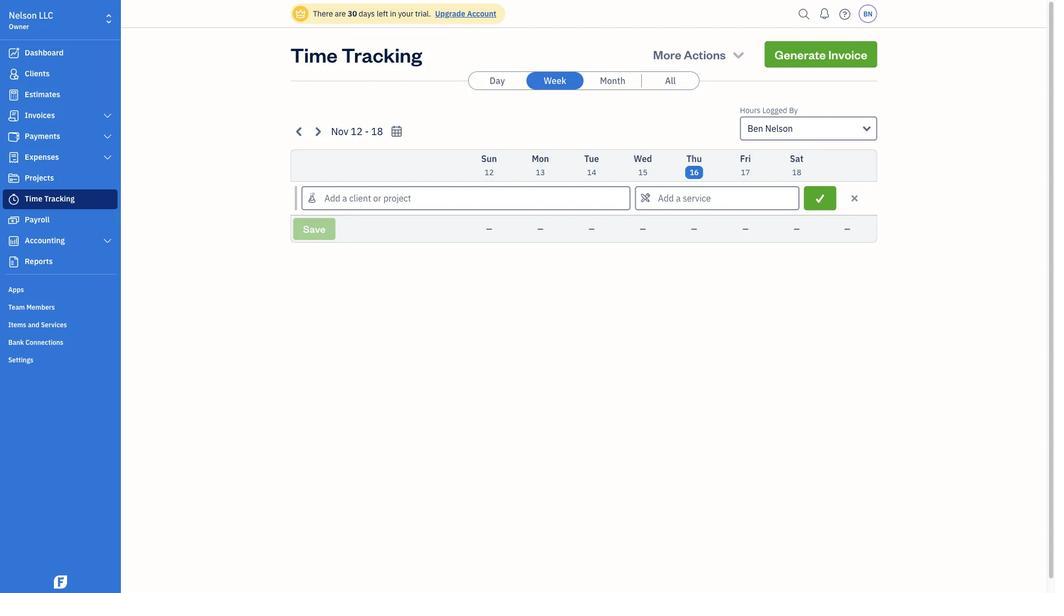 Task type: describe. For each thing, give the bounding box(es) containing it.
choose a date image
[[390, 125, 403, 138]]

payments
[[25, 131, 60, 141]]

8 — from the left
[[845, 224, 851, 234]]

17
[[741, 167, 750, 178]]

tue
[[584, 153, 599, 165]]

chart image
[[7, 236, 20, 247]]

sun 12
[[481, 153, 497, 178]]

13
[[536, 167, 545, 178]]

15
[[638, 167, 648, 178]]

report image
[[7, 257, 20, 268]]

settings link
[[3, 351, 118, 368]]

bn button
[[859, 4, 878, 23]]

12 for sun
[[485, 167, 494, 178]]

chevron large down image for payments
[[103, 132, 113, 141]]

invoices link
[[3, 106, 118, 126]]

generate
[[775, 46, 826, 62]]

your
[[398, 9, 413, 19]]

nov
[[331, 125, 348, 138]]

dashboard image
[[7, 48, 20, 59]]

services
[[41, 320, 67, 329]]

in
[[390, 9, 396, 19]]

mon
[[532, 153, 549, 165]]

generate invoice button
[[765, 41, 878, 68]]

month link
[[584, 72, 641, 90]]

clients link
[[3, 64, 118, 84]]

more actions
[[653, 46, 726, 62]]

estimate image
[[7, 90, 20, 101]]

upgrade
[[435, 9, 465, 19]]

items
[[8, 320, 26, 329]]

owner
[[9, 22, 29, 31]]

bank connections
[[8, 338, 63, 347]]

1 — from the left
[[486, 224, 492, 234]]

ben nelson button
[[740, 117, 878, 141]]

apps
[[8, 285, 24, 294]]

wed 15
[[634, 153, 652, 178]]

timer image
[[7, 194, 20, 205]]

bn
[[864, 9, 873, 18]]

time inside "link"
[[25, 194, 42, 204]]

main element
[[0, 0, 148, 594]]

settings
[[8, 356, 33, 364]]

all
[[665, 75, 676, 87]]

tue 14
[[584, 153, 599, 178]]

payroll
[[25, 215, 50, 225]]

reports link
[[3, 252, 118, 272]]

actions
[[684, 46, 726, 62]]

cancel image
[[850, 192, 860, 205]]

logged
[[763, 105, 787, 115]]

upgrade account link
[[433, 9, 496, 19]]

thu 16
[[687, 153, 702, 178]]

4 — from the left
[[640, 224, 646, 234]]

day
[[490, 75, 505, 87]]

dashboard
[[25, 48, 64, 58]]

invoice image
[[7, 110, 20, 121]]

hours
[[740, 105, 761, 115]]

30
[[348, 9, 357, 19]]

nelson inside dropdown button
[[765, 123, 793, 134]]

bank connections link
[[3, 334, 118, 350]]

thu
[[687, 153, 702, 165]]

there
[[313, 9, 333, 19]]

trial.
[[415, 9, 431, 19]]

2 — from the left
[[538, 224, 544, 234]]

account
[[467, 9, 496, 19]]

search image
[[796, 6, 813, 22]]

next week image
[[311, 125, 324, 138]]

payments link
[[3, 127, 118, 147]]

client image
[[7, 69, 20, 80]]

chevron large down image
[[103, 237, 113, 246]]

and
[[28, 320, 39, 329]]

estimates link
[[3, 85, 118, 105]]

day link
[[469, 72, 526, 90]]

Add a service text field
[[636, 187, 799, 209]]

more actions button
[[643, 41, 756, 68]]

go to help image
[[836, 6, 854, 22]]

nelson llc owner
[[9, 10, 53, 31]]

days
[[359, 9, 375, 19]]

generate invoice
[[775, 46, 868, 62]]

6 — from the left
[[743, 224, 749, 234]]

money image
[[7, 215, 20, 226]]



Task type: vqa. For each thing, say whether or not it's contained in the screenshot.
bottommost Sold
no



Task type: locate. For each thing, give the bounding box(es) containing it.
sun
[[481, 153, 497, 165]]

0 vertical spatial 18
[[371, 125, 383, 138]]

5 — from the left
[[691, 224, 697, 234]]

members
[[26, 303, 55, 312]]

bank
[[8, 338, 24, 347]]

16
[[690, 167, 699, 178]]

1 vertical spatial 12
[[485, 167, 494, 178]]

1 horizontal spatial time tracking
[[290, 41, 422, 67]]

wed
[[634, 153, 652, 165]]

apps link
[[3, 281, 118, 297]]

projects
[[25, 173, 54, 183]]

1 chevron large down image from the top
[[103, 112, 113, 120]]

12 down sun
[[485, 167, 494, 178]]

accounting
[[25, 236, 65, 246]]

chevron large down image for expenses
[[103, 153, 113, 162]]

chevron large down image
[[103, 112, 113, 120], [103, 132, 113, 141], [103, 153, 113, 162]]

1 horizontal spatial 12
[[485, 167, 494, 178]]

2 vertical spatial chevron large down image
[[103, 153, 113, 162]]

expenses
[[25, 152, 59, 162]]

time down there
[[290, 41, 338, 67]]

time tracking down projects link
[[25, 194, 75, 204]]

time right timer icon
[[25, 194, 42, 204]]

time tracking inside "link"
[[25, 194, 75, 204]]

1 vertical spatial chevron large down image
[[103, 132, 113, 141]]

projects link
[[3, 169, 118, 189]]

tracking down projects link
[[44, 194, 75, 204]]

crown image
[[295, 8, 306, 20]]

team members link
[[3, 298, 118, 315]]

week
[[544, 75, 566, 87]]

estimates
[[25, 89, 60, 99]]

12 for nov
[[351, 125, 363, 138]]

fri 17
[[740, 153, 751, 178]]

1 horizontal spatial time
[[290, 41, 338, 67]]

ben
[[748, 123, 763, 134]]

0 vertical spatial nelson
[[9, 10, 37, 21]]

notifications image
[[816, 3, 834, 25]]

chevron large down image inside payments link
[[103, 132, 113, 141]]

—
[[486, 224, 492, 234], [538, 224, 544, 234], [589, 224, 595, 234], [640, 224, 646, 234], [691, 224, 697, 234], [743, 224, 749, 234], [794, 224, 800, 234], [845, 224, 851, 234]]

freshbooks image
[[52, 576, 69, 589]]

are
[[335, 9, 346, 19]]

7 — from the left
[[794, 224, 800, 234]]

nelson up owner
[[9, 10, 37, 21]]

Add a client or project text field
[[303, 187, 630, 209]]

time tracking down 30
[[290, 41, 422, 67]]

chevron large down image for invoices
[[103, 112, 113, 120]]

3 chevron large down image from the top
[[103, 153, 113, 162]]

1 vertical spatial nelson
[[765, 123, 793, 134]]

payroll link
[[3, 211, 118, 230]]

0 horizontal spatial 18
[[371, 125, 383, 138]]

18 down sat
[[792, 167, 802, 178]]

chevrondown image
[[731, 47, 746, 62]]

18
[[371, 125, 383, 138], [792, 167, 802, 178]]

0 vertical spatial chevron large down image
[[103, 112, 113, 120]]

0 vertical spatial 12
[[351, 125, 363, 138]]

3 — from the left
[[589, 224, 595, 234]]

team
[[8, 303, 25, 312]]

payment image
[[7, 131, 20, 142]]

more
[[653, 46, 682, 62]]

0 horizontal spatial tracking
[[44, 194, 75, 204]]

0 horizontal spatial time tracking
[[25, 194, 75, 204]]

dashboard link
[[3, 43, 118, 63]]

project image
[[7, 173, 20, 184]]

2 chevron large down image from the top
[[103, 132, 113, 141]]

nov 12 - 18
[[331, 125, 383, 138]]

left
[[377, 9, 388, 19]]

nelson down 'logged'
[[765, 123, 793, 134]]

chevron large down image down payments link
[[103, 153, 113, 162]]

1 horizontal spatial 18
[[792, 167, 802, 178]]

18 right -
[[371, 125, 383, 138]]

1 vertical spatial time tracking
[[25, 194, 75, 204]]

tracking inside time tracking "link"
[[44, 194, 75, 204]]

1 vertical spatial time
[[25, 194, 42, 204]]

expense image
[[7, 152, 20, 163]]

chevron large down image inside expenses link
[[103, 153, 113, 162]]

1 horizontal spatial nelson
[[765, 123, 793, 134]]

12 left -
[[351, 125, 363, 138]]

week link
[[527, 72, 584, 90]]

0 vertical spatial tracking
[[342, 41, 422, 67]]

there are 30 days left in your trial. upgrade account
[[313, 9, 496, 19]]

0 horizontal spatial nelson
[[9, 10, 37, 21]]

12
[[351, 125, 363, 138], [485, 167, 494, 178]]

chevron large down image up payments link
[[103, 112, 113, 120]]

sat
[[790, 153, 804, 165]]

nelson inside nelson llc owner
[[9, 10, 37, 21]]

save row image
[[814, 193, 827, 204]]

hours logged by
[[740, 105, 798, 115]]

12 inside sun 12
[[485, 167, 494, 178]]

clients
[[25, 68, 50, 79]]

1 vertical spatial 18
[[792, 167, 802, 178]]

nelson
[[9, 10, 37, 21], [765, 123, 793, 134]]

invoices
[[25, 110, 55, 120]]

0 horizontal spatial time
[[25, 194, 42, 204]]

chevron large down image up expenses link
[[103, 132, 113, 141]]

reports
[[25, 256, 53, 267]]

llc
[[39, 10, 53, 21]]

0 horizontal spatial 12
[[351, 125, 363, 138]]

mon 13
[[532, 153, 549, 178]]

accounting link
[[3, 231, 118, 251]]

14
[[587, 167, 596, 178]]

1 horizontal spatial tracking
[[342, 41, 422, 67]]

month
[[600, 75, 626, 87]]

team members
[[8, 303, 55, 312]]

18 inside sat 18
[[792, 167, 802, 178]]

items and services link
[[3, 316, 118, 333]]

items and services
[[8, 320, 67, 329]]

tracking down the left
[[342, 41, 422, 67]]

0 vertical spatial time
[[290, 41, 338, 67]]

1 vertical spatial tracking
[[44, 194, 75, 204]]

previous week image
[[293, 125, 306, 138]]

all link
[[642, 72, 699, 90]]

time tracking link
[[3, 190, 118, 209]]

ben nelson
[[748, 123, 793, 134]]

connections
[[25, 338, 63, 347]]

fri
[[740, 153, 751, 165]]

tracking
[[342, 41, 422, 67], [44, 194, 75, 204]]

0 vertical spatial time tracking
[[290, 41, 422, 67]]

-
[[365, 125, 369, 138]]

by
[[789, 105, 798, 115]]

time
[[290, 41, 338, 67], [25, 194, 42, 204]]

sat 18
[[790, 153, 804, 178]]

invoice
[[829, 46, 868, 62]]

expenses link
[[3, 148, 118, 168]]

time tracking
[[290, 41, 422, 67], [25, 194, 75, 204]]



